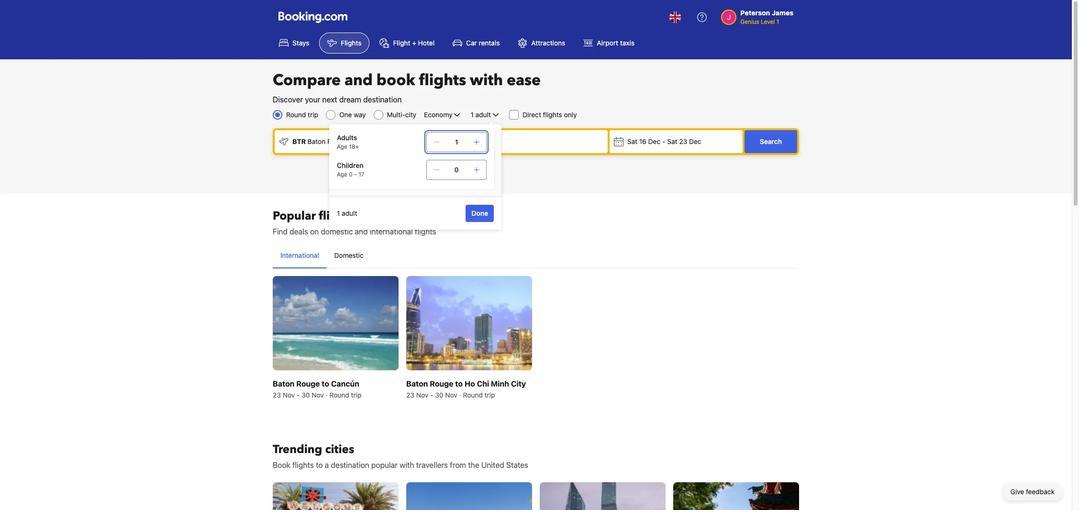 Task type: describe. For each thing, give the bounding box(es) containing it.
compare
[[273, 70, 341, 91]]

children
[[337, 161, 364, 169]]

to for ho
[[455, 380, 463, 388]]

international
[[280, 251, 319, 259]]

to for cancún
[[322, 380, 329, 388]]

way
[[354, 111, 366, 119]]

taxis
[[620, 39, 635, 47]]

18+
[[349, 143, 359, 150]]

2 nov from the left
[[312, 391, 324, 399]]

flights inside compare and book flights with ease discover your next dream destination
[[419, 70, 466, 91]]

airport taxis link
[[575, 33, 643, 54]]

attractions
[[531, 39, 565, 47]]

to inside trending cities book flights to a destination popular with travellers from the united states
[[316, 461, 323, 470]]

international button
[[273, 243, 327, 268]]

ho
[[465, 380, 475, 388]]

children age 0 - 17
[[337, 161, 365, 178]]

round trip
[[286, 111, 318, 119]]

2 sat from the left
[[667, 137, 678, 146]]

30 inside 'baton rouge to ho chi minh city 23 nov - 30 nov · round trip'
[[435, 391, 443, 399]]

level
[[761, 18, 775, 25]]

hotel
[[418, 39, 435, 47]]

car rentals
[[466, 39, 500, 47]]

4 nov from the left
[[445, 391, 458, 399]]

give
[[1011, 488, 1024, 496]]

find
[[273, 227, 288, 236]]

book
[[377, 70, 415, 91]]

2 dec from the left
[[689, 137, 701, 146]]

17
[[359, 171, 365, 178]]

compare and book flights with ease discover your next dream destination
[[273, 70, 541, 104]]

cancún
[[331, 380, 359, 388]]

from
[[450, 461, 466, 470]]

book
[[273, 461, 290, 470]]

sat 16 dec - sat 23 dec button
[[610, 130, 743, 153]]

direct
[[523, 111, 541, 119]]

1 horizontal spatial 0
[[454, 166, 459, 174]]

23 inside 'baton rouge to ho chi minh city 23 nov - 30 nov · round trip'
[[406, 391, 414, 399]]

on
[[310, 227, 319, 236]]

city
[[405, 111, 416, 119]]

united
[[481, 461, 504, 470]]

car
[[466, 39, 477, 47]]

baton rouge to ho chi minh city 23 nov - 30 nov · round trip
[[406, 380, 526, 399]]

next
[[322, 95, 337, 104]]

stays link
[[271, 33, 318, 54]]

flights left only
[[543, 111, 562, 119]]

domestic
[[334, 251, 364, 259]]

airport taxis
[[597, 39, 635, 47]]

give feedback
[[1011, 488, 1055, 496]]

your
[[305, 95, 320, 104]]

ease
[[507, 70, 541, 91]]

1 adult inside popup button
[[471, 111, 491, 119]]

1 vertical spatial 1 adult
[[337, 209, 357, 217]]

- inside children age 0 - 17
[[354, 171, 357, 178]]

chi
[[477, 380, 489, 388]]

baton rouge to cancún image
[[273, 276, 399, 371]]

peterson james genius level 1
[[741, 9, 794, 25]]

16
[[639, 137, 647, 146]]

destination inside compare and book flights with ease discover your next dream destination
[[363, 95, 402, 104]]

domestic button
[[327, 243, 371, 268]]

baton rouge to cancún 23 nov - 30 nov · round trip
[[273, 380, 362, 399]]

a
[[325, 461, 329, 470]]

1 inside popup button
[[471, 111, 474, 119]]

flight + hotel link
[[372, 33, 443, 54]]

- inside 'baton rouge to ho chi minh city 23 nov - 30 nov · round trip'
[[430, 391, 433, 399]]

search
[[760, 137, 782, 146]]

give feedback button
[[1003, 483, 1063, 501]]

and inside compare and book flights with ease discover your next dream destination
[[345, 70, 373, 91]]

trip inside 'baton rouge to ho chi minh city 23 nov - 30 nov · round trip'
[[485, 391, 495, 399]]

adults
[[337, 134, 357, 142]]

done
[[472, 209, 488, 217]]

attractions link
[[510, 33, 574, 54]]

age for adults
[[337, 143, 347, 150]]

minh
[[491, 380, 509, 388]]

with inside trending cities book flights to a destination popular with travellers from the united states
[[400, 461, 414, 470]]

trip inside baton rouge to cancún 23 nov - 30 nov · round trip
[[351, 391, 362, 399]]

dream
[[339, 95, 361, 104]]

international
[[370, 227, 413, 236]]

baton for baton rouge to ho chi minh city
[[406, 380, 428, 388]]

adults age 18+
[[337, 134, 359, 150]]

with inside compare and book flights with ease discover your next dream destination
[[470, 70, 503, 91]]

- inside baton rouge to cancún 23 nov - 30 nov · round trip
[[297, 391, 300, 399]]

flights link
[[319, 33, 370, 54]]



Task type: locate. For each thing, give the bounding box(es) containing it.
1
[[777, 18, 779, 25], [471, 111, 474, 119], [455, 138, 458, 146], [337, 209, 340, 217]]

1 horizontal spatial adult
[[476, 111, 491, 119]]

multi-
[[387, 111, 405, 119]]

1 sat from the left
[[627, 137, 638, 146]]

airport
[[597, 39, 618, 47]]

to
[[322, 380, 329, 388], [455, 380, 463, 388], [316, 461, 323, 470]]

· inside 'baton rouge to ho chi minh city 23 nov - 30 nov · round trip'
[[459, 391, 461, 399]]

0 vertical spatial with
[[470, 70, 503, 91]]

1 horizontal spatial 30
[[435, 391, 443, 399]]

to left the a
[[316, 461, 323, 470]]

rentals
[[479, 39, 500, 47]]

with right popular
[[400, 461, 414, 470]]

0 inside children age 0 - 17
[[349, 171, 353, 178]]

1 horizontal spatial round
[[330, 391, 349, 399]]

genius
[[741, 18, 759, 25]]

1 adult right the economy
[[471, 111, 491, 119]]

age down adults
[[337, 143, 347, 150]]

and
[[345, 70, 373, 91], [355, 227, 368, 236]]

1 vertical spatial with
[[400, 461, 414, 470]]

nov
[[283, 391, 295, 399], [312, 391, 324, 399], [416, 391, 428, 399], [445, 391, 458, 399]]

rouge
[[296, 380, 320, 388], [430, 380, 453, 388]]

age down 'children'
[[337, 171, 347, 178]]

destination up the multi- on the top left
[[363, 95, 402, 104]]

1 horizontal spatial trip
[[351, 391, 362, 399]]

1 baton from the left
[[273, 380, 295, 388]]

with up 1 adult popup button
[[470, 70, 503, 91]]

feedback
[[1026, 488, 1055, 496]]

0 horizontal spatial baton
[[273, 380, 295, 388]]

1 horizontal spatial baton
[[406, 380, 428, 388]]

rouge left ho
[[430, 380, 453, 388]]

rouge inside baton rouge to cancún 23 nov - 30 nov · round trip
[[296, 380, 320, 388]]

round inside 'baton rouge to ho chi minh city 23 nov - 30 nov · round trip'
[[463, 391, 483, 399]]

0 vertical spatial destination
[[363, 95, 402, 104]]

rouge for ho
[[430, 380, 453, 388]]

tab list
[[273, 243, 799, 269]]

popular
[[371, 461, 398, 470]]

baton for baton rouge to cancún
[[273, 380, 295, 388]]

0 horizontal spatial sat
[[627, 137, 638, 146]]

flights up domestic at the top left of the page
[[319, 208, 354, 224]]

james
[[772, 9, 794, 17]]

popular flights near you find deals on domestic and international flights
[[273, 208, 436, 236]]

2 rouge from the left
[[430, 380, 453, 388]]

0 horizontal spatial 30
[[302, 391, 310, 399]]

1 adult
[[471, 111, 491, 119], [337, 209, 357, 217]]

1 age from the top
[[337, 143, 347, 150]]

near
[[357, 208, 382, 224]]

and inside the popular flights near you find deals on domestic and international flights
[[355, 227, 368, 236]]

1 nov from the left
[[283, 391, 295, 399]]

trip down cancún
[[351, 391, 362, 399]]

search button
[[745, 130, 797, 153]]

30 inside baton rouge to cancún 23 nov - 30 nov · round trip
[[302, 391, 310, 399]]

cities
[[325, 442, 354, 458]]

one
[[339, 111, 352, 119]]

you
[[385, 208, 406, 224]]

0 horizontal spatial adult
[[342, 209, 357, 217]]

2 horizontal spatial trip
[[485, 391, 495, 399]]

1 adult up domestic at the top left of the page
[[337, 209, 357, 217]]

flights inside trending cities book flights to a destination popular with travellers from the united states
[[292, 461, 314, 470]]

to left ho
[[455, 380, 463, 388]]

btr
[[292, 137, 306, 146]]

dec
[[648, 137, 661, 146], [689, 137, 701, 146]]

2 horizontal spatial 23
[[679, 137, 687, 146]]

flight + hotel
[[393, 39, 435, 47]]

trip down chi
[[485, 391, 495, 399]]

2 horizontal spatial round
[[463, 391, 483, 399]]

flights
[[419, 70, 466, 91], [543, 111, 562, 119], [319, 208, 354, 224], [415, 227, 436, 236], [292, 461, 314, 470]]

round inside baton rouge to cancún 23 nov - 30 nov · round trip
[[330, 391, 349, 399]]

1 30 from the left
[[302, 391, 310, 399]]

direct flights only
[[523, 111, 577, 119]]

sat 16 dec - sat 23 dec
[[627, 137, 701, 146]]

round
[[286, 111, 306, 119], [330, 391, 349, 399], [463, 391, 483, 399]]

0 horizontal spatial rouge
[[296, 380, 320, 388]]

1 horizontal spatial rouge
[[430, 380, 453, 388]]

0 horizontal spatial with
[[400, 461, 414, 470]]

trending
[[273, 442, 322, 458]]

rouge left cancún
[[296, 380, 320, 388]]

sat right 16
[[667, 137, 678, 146]]

·
[[326, 391, 328, 399], [459, 391, 461, 399]]

0 vertical spatial adult
[[476, 111, 491, 119]]

the
[[468, 461, 479, 470]]

23 inside 'sat 16 dec - sat 23 dec' dropdown button
[[679, 137, 687, 146]]

1 inside peterson james genius level 1
[[777, 18, 779, 25]]

to left cancún
[[322, 380, 329, 388]]

sat left 16
[[627, 137, 638, 146]]

0 vertical spatial 1 adult
[[471, 111, 491, 119]]

adult
[[476, 111, 491, 119], [342, 209, 357, 217]]

1 horizontal spatial with
[[470, 70, 503, 91]]

age inside adults age 18+
[[337, 143, 347, 150]]

round down 'discover'
[[286, 111, 306, 119]]

- inside 'sat 16 dec - sat 23 dec' dropdown button
[[662, 137, 666, 146]]

0 horizontal spatial dec
[[648, 137, 661, 146]]

1 vertical spatial and
[[355, 227, 368, 236]]

1 rouge from the left
[[296, 380, 320, 388]]

2 30 from the left
[[435, 391, 443, 399]]

trip down your
[[308, 111, 318, 119]]

deals
[[290, 227, 308, 236]]

2 baton from the left
[[406, 380, 428, 388]]

stays
[[292, 39, 309, 47]]

0 horizontal spatial ·
[[326, 391, 328, 399]]

0 horizontal spatial round
[[286, 111, 306, 119]]

1 horizontal spatial ·
[[459, 391, 461, 399]]

age inside children age 0 - 17
[[337, 171, 347, 178]]

flights up the economy
[[419, 70, 466, 91]]

0
[[454, 166, 459, 174], [349, 171, 353, 178]]

booking.com logo image
[[279, 11, 347, 23], [279, 11, 347, 23]]

1 horizontal spatial sat
[[667, 137, 678, 146]]

0 horizontal spatial 1 adult
[[337, 209, 357, 217]]

destination inside trending cities book flights to a destination popular with travellers from the united states
[[331, 461, 369, 470]]

age
[[337, 143, 347, 150], [337, 171, 347, 178]]

1 vertical spatial adult
[[342, 209, 357, 217]]

baton inside baton rouge to cancún 23 nov - 30 nov · round trip
[[273, 380, 295, 388]]

0 vertical spatial and
[[345, 70, 373, 91]]

peterson
[[741, 9, 770, 17]]

rouge for cancún
[[296, 380, 320, 388]]

tab list containing international
[[273, 243, 799, 269]]

2 age from the top
[[337, 171, 347, 178]]

done button
[[466, 205, 494, 222]]

flights down trending
[[292, 461, 314, 470]]

one way
[[339, 111, 366, 119]]

23 inside baton rouge to cancún 23 nov - 30 nov · round trip
[[273, 391, 281, 399]]

30
[[302, 391, 310, 399], [435, 391, 443, 399]]

1 vertical spatial destination
[[331, 461, 369, 470]]

domestic
[[321, 227, 353, 236]]

age for children
[[337, 171, 347, 178]]

to inside 'baton rouge to ho chi minh city 23 nov - 30 nov · round trip'
[[455, 380, 463, 388]]

flights right international
[[415, 227, 436, 236]]

1 dec from the left
[[648, 137, 661, 146]]

baton inside 'baton rouge to ho chi minh city 23 nov - 30 nov · round trip'
[[406, 380, 428, 388]]

city
[[511, 380, 526, 388]]

destination down cities
[[331, 461, 369, 470]]

popular
[[273, 208, 316, 224]]

0 vertical spatial age
[[337, 143, 347, 150]]

1 horizontal spatial 1 adult
[[471, 111, 491, 119]]

0 horizontal spatial 0
[[349, 171, 353, 178]]

1 vertical spatial age
[[337, 171, 347, 178]]

destination
[[363, 95, 402, 104], [331, 461, 369, 470]]

round down cancún
[[330, 391, 349, 399]]

multi-city
[[387, 111, 416, 119]]

1 · from the left
[[326, 391, 328, 399]]

+
[[412, 39, 416, 47]]

0 horizontal spatial trip
[[308, 111, 318, 119]]

travellers
[[416, 461, 448, 470]]

flights
[[341, 39, 362, 47]]

discover
[[273, 95, 303, 104]]

only
[[564, 111, 577, 119]]

adult up domestic at the top left of the page
[[342, 209, 357, 217]]

trending cities book flights to a destination popular with travellers from the united states
[[273, 442, 528, 470]]

flight
[[393, 39, 410, 47]]

23
[[679, 137, 687, 146], [273, 391, 281, 399], [406, 391, 414, 399]]

1 horizontal spatial dec
[[689, 137, 701, 146]]

car rentals link
[[445, 33, 508, 54]]

economy
[[424, 111, 453, 119]]

2 · from the left
[[459, 391, 461, 399]]

3 nov from the left
[[416, 391, 428, 399]]

round down ho
[[463, 391, 483, 399]]

1 adult button
[[470, 109, 502, 121]]

states
[[506, 461, 528, 470]]

and up dream
[[345, 70, 373, 91]]

adult inside 1 adult popup button
[[476, 111, 491, 119]]

1 horizontal spatial 23
[[406, 391, 414, 399]]

and down near
[[355, 227, 368, 236]]

rouge inside 'baton rouge to ho chi minh city 23 nov - 30 nov · round trip'
[[430, 380, 453, 388]]

· inside baton rouge to cancún 23 nov - 30 nov · round trip
[[326, 391, 328, 399]]

0 horizontal spatial 23
[[273, 391, 281, 399]]

to inside baton rouge to cancún 23 nov - 30 nov · round trip
[[322, 380, 329, 388]]

btr button
[[275, 130, 432, 153]]

baton rouge to ho chi minh city image
[[406, 276, 532, 371]]

adult right the economy
[[476, 111, 491, 119]]



Task type: vqa. For each thing, say whether or not it's contained in the screenshot.
"Compare"
yes



